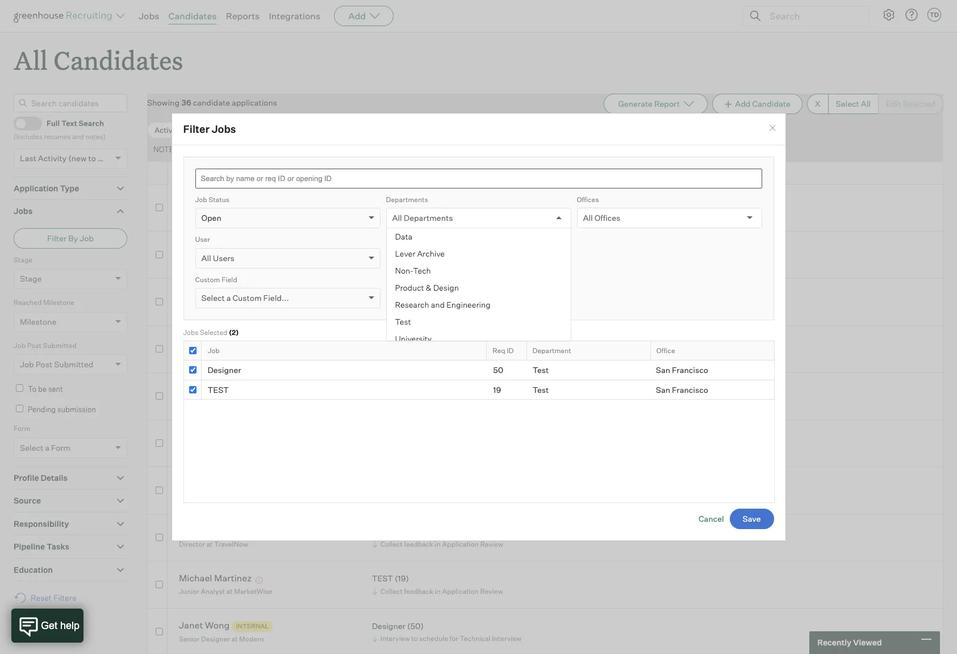 Task type: locate. For each thing, give the bounding box(es) containing it.
jacob rogers link down custom field on the top of the page
[[179, 290, 237, 303]]

open inside 'filter jobs' dialog
[[201, 213, 221, 223]]

0 vertical spatial ux/ui
[[179, 257, 199, 266]]

0 vertical spatial a
[[227, 293, 231, 303]]

in up designer (50) interview to schedule for technical interview
[[435, 587, 441, 596]]

2 vertical spatial application
[[442, 587, 479, 596]]

0 vertical spatial engineering
[[447, 300, 491, 310]]

1 senior from the top
[[179, 352, 200, 360]]

tim burton link up ahmed
[[179, 384, 227, 397]]

Search text field
[[767, 8, 859, 24]]

custom down field
[[233, 293, 262, 303]]

for inside designer (50) interview to schedule for technical interview
[[450, 635, 458, 643]]

application down last
[[14, 183, 58, 193]]

1 san from the top
[[656, 365, 670, 375]]

reports
[[226, 10, 260, 22]]

select all
[[836, 99, 871, 109]]

0 vertical spatial tim burton link
[[179, 337, 227, 350]]

full
[[47, 119, 60, 128]]

test inside test dummy student at n/a
[[179, 196, 198, 207]]

test for test (19) interviews to schedule for preliminary screen
[[372, 291, 393, 301]]

at
[[206, 210, 212, 219], [231, 257, 237, 266], [231, 304, 237, 313], [247, 352, 253, 360], [247, 399, 253, 407], [258, 446, 264, 454], [195, 493, 201, 502], [206, 540, 213, 549], [226, 587, 233, 596], [231, 635, 238, 644]]

feedback
[[404, 540, 433, 549], [404, 587, 433, 596]]

(50) down research
[[407, 338, 424, 348]]

tim burton senior civil engineer at rsa engineering up hamoud on the left
[[179, 384, 309, 407]]

0 vertical spatial open
[[205, 125, 224, 134]]

tim up ahmed
[[179, 384, 196, 396]]

test
[[179, 196, 198, 207], [395, 317, 411, 327], [533, 365, 549, 375], [533, 385, 549, 395]]

0 vertical spatial collect feedback in application review link
[[370, 539, 506, 550]]

form up details
[[51, 443, 71, 453]]

collect feedback in application review link up test (19) collect feedback in application review
[[370, 539, 506, 550]]

custom left field
[[195, 275, 220, 284]]

tasks
[[47, 542, 69, 552]]

application inside test (19) collect feedback in application review
[[442, 587, 479, 596]]

jacob rogers link for designer
[[179, 243, 237, 256]]

tank down data option
[[487, 257, 502, 266]]

ux/ui up jobs selected (2)
[[179, 304, 199, 313]]

4 interview to schedule for holding tank link from the top
[[370, 398, 505, 408]]

id
[[507, 346, 514, 355]]

template
[[425, 292, 459, 302]]

hamoud
[[212, 431, 248, 443]]

0 vertical spatial designer (50) interview to schedule for holding tank
[[372, 197, 502, 219]]

1 vertical spatial open
[[201, 213, 221, 223]]

select inside 'filter jobs' dialog
[[201, 293, 225, 303]]

4 (50) from the top
[[407, 621, 424, 631]]

0 vertical spatial submitted
[[43, 341, 77, 350]]

1 vertical spatial civil
[[201, 399, 215, 407]]

1 (19) from the top
[[395, 291, 409, 301]]

2 tank from the top
[[487, 257, 502, 266]]

0 horizontal spatial select
[[20, 443, 43, 453]]

2 engineer from the top
[[216, 399, 245, 407]]

janet wong
[[179, 620, 230, 631]]

none field inside 'filter jobs' dialog
[[392, 209, 395, 228]]

tech
[[413, 266, 431, 276]]

1 vertical spatial and
[[431, 300, 445, 310]]

pending submission
[[28, 405, 96, 414]]

td button
[[925, 6, 944, 24]]

1 vertical spatial engineering
[[270, 352, 309, 360]]

1 jacob from the top
[[179, 243, 205, 254]]

designer inside 'ahmed hamoud senior graphic designer at morley'
[[228, 446, 257, 454]]

(50) down team
[[407, 244, 424, 254]]

tank up "50"
[[487, 352, 502, 360]]

1 vertical spatial custom
[[233, 293, 262, 303]]

for inside test (19) interviews to schedule for preliminary screen
[[453, 304, 462, 313]]

2 holding from the top
[[460, 257, 485, 266]]

1 michael from the top
[[179, 479, 212, 490]]

add inside add popup button
[[348, 10, 366, 22]]

engineer up hamoud on the left
[[216, 399, 245, 407]]

1 (50) from the top
[[407, 197, 424, 206]]

application up designer (50) interview to schedule for technical interview
[[442, 587, 479, 596]]

responsibility
[[14, 519, 69, 529]]

test inside test (19) collect feedback in application review
[[372, 574, 393, 584]]

0 vertical spatial jacob rogers ux/ui designer at anyway, inc.
[[179, 243, 279, 266]]

0 horizontal spatial form
[[14, 425, 30, 433]]

all for all offices
[[583, 213, 593, 223]]

to inside designer (50) interview to schedule for technical interview
[[411, 635, 418, 643]]

3 tank from the top
[[487, 352, 502, 360]]

0 vertical spatial (19)
[[395, 291, 409, 301]]

0 vertical spatial civil
[[201, 352, 215, 360]]

2 interview to schedule for holding tank link from the top
[[370, 256, 505, 267]]

1 vertical spatial francisco
[[672, 385, 708, 395]]

select down custom field on the top of the page
[[201, 293, 225, 303]]

0 vertical spatial add
[[348, 10, 366, 22]]

Search by name or req ID or opening ID field
[[195, 168, 762, 188]]

1 vertical spatial tim burton senior civil engineer at rsa engineering
[[179, 384, 309, 407]]

resumes
[[44, 132, 71, 141]]

test (19) interviews to schedule for preliminary screen
[[372, 291, 524, 313]]

1 holding from the top
[[460, 210, 485, 219]]

engineer for second tim burton link from the bottom
[[216, 352, 245, 360]]

select inside form "element"
[[20, 443, 43, 453]]

0 vertical spatial departments
[[386, 195, 428, 204]]

hiring
[[386, 235, 406, 244]]

1 vertical spatial tim burton link
[[179, 384, 227, 397]]

jacob rogers link
[[179, 243, 237, 256], [179, 290, 237, 303]]

1 rogers from the top
[[207, 243, 237, 254]]

departments up team
[[404, 213, 453, 223]]

designer (50) interview to schedule for holding tank up tech
[[372, 244, 502, 266]]

2 (50) from the top
[[407, 244, 424, 254]]

2 jacob from the top
[[179, 290, 205, 301]]

1 ux/ui from the top
[[179, 257, 199, 266]]

jacob rogers link up custom field on the top of the page
[[179, 243, 237, 256]]

0 vertical spatial select
[[836, 99, 859, 109]]

0 vertical spatial and
[[72, 132, 84, 141]]

1 vertical spatial collect feedback in application review link
[[370, 586, 506, 597]]

milestone down reached milestone
[[20, 317, 56, 327]]

collect inside test (19) collect feedback in application review
[[380, 587, 403, 596]]

1 vertical spatial collect
[[380, 587, 403, 596]]

senior down jobs selected (2)
[[179, 352, 200, 360]]

designer (50) interview to schedule for technical interview
[[372, 621, 522, 643]]

post up 'to be sent'
[[36, 360, 52, 369]]

post down reached
[[27, 341, 41, 350]]

feedback inside test (19) collect feedback in application review
[[404, 587, 433, 596]]

open option
[[201, 213, 221, 223]]

engineer for 1st tim burton link from the bottom
[[216, 399, 245, 407]]

2 feedback from the top
[[404, 587, 433, 596]]

showing 36 candidate applications
[[147, 98, 277, 107]]

type
[[60, 183, 79, 193]]

1 vertical spatial san
[[656, 385, 670, 395]]

candidates right 'jobs' link at the top left of page
[[168, 10, 217, 22]]

2 vertical spatial engineering
[[270, 399, 309, 407]]

senior
[[179, 352, 200, 360], [179, 399, 200, 407], [179, 446, 200, 454], [179, 635, 200, 644]]

designer (50) interview to schedule for holding tank for jacob rogers
[[372, 244, 502, 266]]

4 tank from the top
[[487, 399, 502, 407]]

interview to schedule for holding tank link for second tim burton link from the bottom
[[370, 350, 505, 361]]

0 vertical spatial collect
[[380, 540, 403, 549]]

in
[[435, 540, 441, 549], [435, 587, 441, 596]]

3 holding from the top
[[460, 352, 485, 360]]

1 jacob rogers link from the top
[[179, 243, 237, 256]]

Include template jobs checkbox
[[386, 293, 393, 300]]

tank up data option
[[487, 210, 502, 219]]

tim
[[179, 337, 196, 349], [179, 384, 196, 396]]

2 collect feedback in application review link from the top
[[370, 586, 506, 597]]

(19) down collect feedback in application review
[[395, 574, 409, 584]]

all departments
[[392, 213, 453, 223]]

candidates down 'jobs' link at the top left of page
[[53, 43, 183, 77]]

anyway, right 'users'
[[239, 257, 266, 266]]

junior analyst at marketwise
[[179, 587, 272, 596]]

rsa
[[254, 352, 268, 360], [254, 399, 268, 407]]

1 san francisco from the top
[[656, 365, 708, 375]]

submitted down reached milestone element on the left
[[43, 341, 77, 350]]

jacob left 'users'
[[179, 243, 205, 254]]

0 vertical spatial feedback
[[404, 540, 433, 549]]

ux/ui for designer (50)
[[179, 257, 199, 266]]

2 san francisco from the top
[[656, 385, 708, 395]]

0 vertical spatial burton
[[198, 337, 227, 349]]

1 vertical spatial ux/ui
[[179, 304, 199, 313]]

filter left by
[[47, 233, 67, 243]]

to inside test (19) interviews to schedule for preliminary screen
[[415, 304, 421, 313]]

(50) inside designer (50) interview to schedule for technical interview
[[407, 621, 424, 631]]

None field
[[392, 209, 395, 228]]

2 in from the top
[[435, 587, 441, 596]]

1 vertical spatial (19)
[[395, 574, 409, 584]]

tank down 19
[[487, 399, 502, 407]]

2 rogers from the top
[[207, 290, 237, 301]]

burton down selected
[[198, 337, 227, 349]]

2 inc. from the top
[[267, 304, 279, 313]]

a
[[227, 293, 231, 303], [45, 443, 49, 453]]

(50) up all departments
[[407, 197, 424, 206]]

collect feedback in application review link
[[370, 539, 506, 550], [370, 586, 506, 597]]

2 vertical spatial designer (50) interview to schedule for holding tank
[[372, 338, 502, 360]]

in up test (19) collect feedback in application review
[[435, 540, 441, 549]]

1 vertical spatial designer (50) interview to schedule for holding tank
[[372, 244, 502, 266]]

1 francisco from the top
[[672, 365, 708, 375]]

3 designer (50) interview to schedule for holding tank from the top
[[372, 338, 502, 360]]

recently
[[818, 638, 852, 648]]

be
[[38, 385, 47, 394]]

milestone
[[43, 298, 74, 307], [20, 317, 56, 327]]

2 civil from the top
[[201, 399, 215, 407]]

and inside research and engineering 'option'
[[431, 300, 445, 310]]

a inside form "element"
[[45, 443, 49, 453]]

(2)
[[229, 328, 239, 337]]

1 horizontal spatial filter
[[183, 123, 210, 135]]

2 ux/ui from the top
[[179, 304, 199, 313]]

1 burton from the top
[[198, 337, 227, 349]]

1 interview to schedule for holding tank link from the top
[[370, 209, 505, 220]]

ux/ui for test (19)
[[179, 304, 199, 313]]

&
[[426, 283, 432, 293]]

add candidate link
[[712, 94, 803, 114]]

designer (50) interview to schedule for holding tank down interviews to schedule for preliminary screen link
[[372, 338, 502, 360]]

jobs left selected
[[183, 328, 198, 337]]

burton up ahmed hamoud link
[[198, 384, 227, 396]]

50
[[493, 365, 504, 375]]

inc.
[[267, 257, 279, 266], [267, 304, 279, 313]]

1 vertical spatial review
[[480, 587, 503, 596]]

1 vertical spatial tim
[[179, 384, 196, 396]]

2 tim from the top
[[179, 384, 196, 396]]

1 vertical spatial test
[[208, 385, 229, 395]]

1 vertical spatial inc.
[[267, 304, 279, 313]]

rogers down custom field on the top of the page
[[207, 290, 237, 301]]

offices
[[577, 195, 599, 204], [595, 213, 621, 223]]

None checkbox
[[156, 392, 163, 400], [156, 534, 163, 541], [156, 628, 163, 636], [156, 392, 163, 400], [156, 534, 163, 541], [156, 628, 163, 636]]

0 vertical spatial test
[[372, 291, 393, 301]]

lever archive option
[[387, 245, 571, 262]]

x
[[815, 99, 821, 109]]

francisco
[[672, 365, 708, 375], [672, 385, 708, 395]]

list box
[[387, 228, 571, 348]]

1 anyway, from the top
[[239, 257, 266, 266]]

select up profile
[[20, 443, 43, 453]]

2 burton from the top
[[198, 384, 227, 396]]

job post submitted up sent
[[20, 360, 93, 369]]

tim burton senior civil engineer at rsa engineering down (2)
[[179, 337, 309, 360]]

select for select a form
[[20, 443, 43, 453]]

tim down jobs selected (2)
[[179, 337, 196, 349]]

3 interview to schedule for holding tank link from the top
[[370, 350, 505, 361]]

2 jacob rogers link from the top
[[179, 290, 237, 303]]

(19) right include template jobs option
[[395, 291, 409, 301]]

jobs up candidates
[[226, 125, 242, 134]]

1 vertical spatial engineer
[[216, 399, 245, 407]]

senior for 1st tim burton link from the bottom
[[179, 399, 200, 407]]

1 review from the top
[[480, 540, 503, 549]]

(50) for burton
[[407, 338, 424, 348]]

(19) for test (19) interviews to schedule for preliminary screen
[[395, 291, 409, 301]]

1 vertical spatial select
[[201, 293, 225, 303]]

candidate
[[752, 99, 791, 109]]

(50)
[[407, 197, 424, 206], [407, 244, 424, 254], [407, 338, 424, 348], [407, 621, 424, 631]]

jacob for designer (50)
[[179, 243, 205, 254]]

0 horizontal spatial filter
[[47, 233, 67, 243]]

interview to schedule for holding tank link
[[370, 209, 505, 220], [370, 256, 505, 267], [370, 350, 505, 361], [370, 398, 505, 408]]

you
[[296, 145, 308, 154]]

select right x on the top right
[[836, 99, 859, 109]]

1 jacob rogers ux/ui designer at anyway, inc. from the top
[[179, 243, 279, 266]]

2 senior from the top
[[179, 399, 200, 407]]

jobs
[[139, 10, 159, 22], [212, 123, 236, 135], [226, 125, 242, 134], [14, 206, 33, 216], [183, 328, 198, 337]]

senior for ahmed hamoud link
[[179, 446, 200, 454]]

2 horizontal spatial select
[[836, 99, 859, 109]]

tim burton link down jobs selected (2)
[[179, 337, 227, 350]]

0 vertical spatial rsa
[[254, 352, 268, 360]]

search
[[79, 119, 104, 128]]

0 vertical spatial inc.
[[267, 257, 279, 266]]

jacob rogers link for test
[[179, 290, 237, 303]]

at inside "michael garcia cto at foodies"
[[195, 493, 201, 502]]

None checkbox
[[156, 204, 163, 211], [156, 251, 163, 258], [156, 298, 163, 305], [156, 345, 163, 353], [189, 347, 196, 354], [189, 367, 196, 374], [189, 386, 196, 394], [156, 440, 163, 447], [156, 487, 163, 494], [156, 581, 163, 588], [156, 204, 163, 211], [156, 251, 163, 258], [156, 298, 163, 305], [156, 345, 163, 353], [189, 347, 196, 354], [189, 367, 196, 374], [189, 386, 196, 394], [156, 440, 163, 447], [156, 487, 163, 494], [156, 581, 163, 588]]

designer (50) interview to schedule for holding tank up team
[[372, 197, 502, 219]]

feedback up test (19) collect feedback in application review
[[404, 540, 433, 549]]

senior down janet
[[179, 635, 200, 644]]

filters
[[53, 593, 76, 603]]

Search candidates field
[[14, 94, 127, 113]]

2 review from the top
[[480, 587, 503, 596]]

product & design option
[[387, 280, 571, 297]]

a inside 'filter jobs' dialog
[[227, 293, 231, 303]]

0 vertical spatial michael
[[179, 479, 212, 490]]

job post submitted down reached milestone element on the left
[[14, 341, 77, 350]]

1 vertical spatial jacob
[[179, 290, 205, 301]]

0 vertical spatial role
[[427, 235, 441, 244]]

michael inside "michael garcia cto at foodies"
[[179, 479, 212, 490]]

jacob down custom field on the top of the page
[[179, 290, 205, 301]]

role up archive
[[427, 235, 441, 244]]

burton
[[198, 337, 227, 349], [198, 384, 227, 396]]

schedule for second tim burton link from the bottom
[[419, 352, 448, 360]]

0 vertical spatial tim burton senior civil engineer at rsa engineering
[[179, 337, 309, 360]]

last activity (new to old) option
[[20, 153, 112, 163]]

burton for second tim burton link from the bottom
[[198, 337, 227, 349]]

francisco for 19
[[672, 385, 708, 395]]

2 michael from the top
[[179, 573, 212, 584]]

open down test dummy link
[[201, 213, 221, 223]]

jacob rogers ux/ui designer at anyway, inc. down field
[[179, 290, 279, 313]]

departments up all departments
[[386, 195, 428, 204]]

1 vertical spatial jacob rogers link
[[179, 290, 237, 303]]

reset
[[31, 593, 52, 603]]

inc. down field...
[[267, 304, 279, 313]]

1 vertical spatial stage
[[20, 274, 42, 284]]

1 in from the top
[[435, 540, 441, 549]]

edit
[[327, 145, 340, 154]]

1 collect from the top
[[380, 540, 403, 549]]

1 tim from the top
[[179, 337, 196, 349]]

1 vertical spatial burton
[[198, 384, 227, 396]]

1 vertical spatial anyway,
[[239, 304, 266, 313]]

to for the interview to schedule for technical interview link
[[411, 635, 418, 643]]

1 vertical spatial a
[[45, 443, 49, 453]]

1 collect feedback in application review link from the top
[[370, 539, 506, 550]]

0 vertical spatial stage
[[14, 255, 32, 264]]

close image
[[768, 124, 777, 133]]

3 (50) from the top
[[407, 338, 424, 348]]

candidate
[[193, 98, 230, 107]]

francisco for 50
[[672, 365, 708, 375]]

form element
[[14, 423, 127, 466]]

test inside 'filter jobs' dialog
[[208, 385, 229, 395]]

in inside test (19) collect feedback in application review
[[435, 587, 441, 596]]

by
[[68, 233, 78, 243]]

test inside test (19) interviews to schedule for preliminary screen
[[372, 291, 393, 301]]

2 vertical spatial select
[[20, 443, 43, 453]]

job inside button
[[80, 233, 94, 243]]

tank for tim burton
[[487, 352, 502, 360]]

text
[[61, 119, 77, 128]]

req
[[493, 346, 505, 355]]

0 vertical spatial offices
[[577, 195, 599, 204]]

application up test (19) collect feedback in application review
[[442, 540, 479, 549]]

to for interviews to schedule for preliminary screen link
[[415, 304, 421, 313]]

0 vertical spatial san francisco
[[656, 365, 708, 375]]

36
[[181, 98, 191, 107]]

select a form
[[20, 443, 71, 453]]

submitted up sent
[[54, 360, 93, 369]]

0 vertical spatial anyway,
[[239, 257, 266, 266]]

1 tank from the top
[[487, 210, 502, 219]]

michael
[[179, 479, 212, 490], [179, 573, 212, 584]]

engineer down (2)
[[216, 352, 245, 360]]

filter for filter by job
[[47, 233, 67, 243]]

0 vertical spatial custom
[[195, 275, 220, 284]]

field...
[[263, 293, 289, 303]]

senior inside 'ahmed hamoud senior graphic designer at morley'
[[179, 446, 200, 454]]

1 vertical spatial feedback
[[404, 587, 433, 596]]

(19) inside test (19) collect feedback in application review
[[395, 574, 409, 584]]

non-tech
[[395, 266, 431, 276]]

add inside add candidate link
[[735, 99, 751, 109]]

0 vertical spatial filter
[[183, 123, 210, 135]]

junior
[[179, 587, 199, 596]]

0 vertical spatial rogers
[[207, 243, 237, 254]]

feedback up designer (50) interview to schedule for technical interview
[[404, 587, 433, 596]]

burton for 1st tim burton link from the bottom
[[198, 384, 227, 396]]

0 vertical spatial engineer
[[216, 352, 245, 360]]

3 senior from the top
[[179, 446, 200, 454]]

add
[[348, 10, 366, 22], [735, 99, 751, 109]]

open for open jobs
[[205, 125, 224, 134]]

anyway,
[[239, 257, 266, 266], [239, 304, 266, 313]]

select for select all
[[836, 99, 859, 109]]

1 vertical spatial michael
[[179, 573, 212, 584]]

0 horizontal spatial and
[[72, 132, 84, 141]]

san francisco for 50
[[656, 365, 708, 375]]

1 vertical spatial milestone
[[20, 317, 56, 327]]

preliminary
[[463, 304, 500, 313]]

filter inside button
[[47, 233, 67, 243]]

a down field
[[227, 293, 231, 303]]

anyway, down select a custom field...
[[239, 304, 266, 313]]

(50) up the interview to schedule for technical interview link
[[407, 621, 424, 631]]

engineering for second tim burton link from the bottom
[[270, 352, 309, 360]]

1 vertical spatial add
[[735, 99, 751, 109]]

form down pending submission option
[[14, 425, 30, 433]]

status
[[209, 195, 230, 204]]

rogers
[[207, 243, 237, 254], [207, 290, 237, 301]]

holding for test dummy
[[460, 210, 485, 219]]

0 vertical spatial jacob rogers link
[[179, 243, 237, 256]]

michael martinez
[[179, 573, 252, 584]]

2 vertical spatial test
[[372, 574, 393, 584]]

1 horizontal spatial role
[[427, 235, 441, 244]]

ux/ui down user
[[179, 257, 199, 266]]

1 vertical spatial san francisco
[[656, 385, 708, 395]]

job
[[195, 195, 207, 204], [80, 233, 94, 243], [14, 341, 26, 350], [208, 346, 220, 355], [20, 360, 34, 369]]

1 horizontal spatial add
[[735, 99, 751, 109]]

senior down ahmed
[[179, 446, 200, 454]]

open up showing
[[205, 125, 224, 134]]

2 collect from the top
[[380, 587, 403, 596]]

internal
[[236, 623, 269, 631]]

civil up ahmed hamoud link
[[201, 399, 215, 407]]

2 anyway, from the top
[[239, 304, 266, 313]]

collect feedback in application review link up designer (50) interview to schedule for technical interview
[[370, 586, 506, 597]]

0 vertical spatial review
[[480, 540, 503, 549]]

research
[[395, 300, 429, 310]]

0 vertical spatial tim
[[179, 337, 196, 349]]

a up profile details
[[45, 443, 49, 453]]

analyst
[[201, 587, 225, 596]]

to for test dummy link's interview to schedule for holding tank link
[[411, 210, 418, 219]]

1 inc. from the top
[[267, 257, 279, 266]]

integrations link
[[269, 10, 321, 22]]

1 horizontal spatial select
[[201, 293, 225, 303]]

1 tim burton link from the top
[[179, 337, 227, 350]]

inc. up field...
[[267, 257, 279, 266]]

senior up ahmed
[[179, 399, 200, 407]]

1 engineer from the top
[[216, 352, 245, 360]]

2 jacob rogers ux/ui designer at anyway, inc. from the top
[[179, 290, 279, 313]]

submitted
[[43, 341, 77, 350], [54, 360, 93, 369]]

ahmed hamoud link
[[179, 431, 248, 445]]

filter inside dialog
[[183, 123, 210, 135]]

director at travelnow
[[179, 540, 248, 549]]

2 (19) from the top
[[395, 574, 409, 584]]

1 vertical spatial filter
[[47, 233, 67, 243]]

morley
[[266, 446, 288, 454]]

michael garcia cto at foodies
[[179, 479, 242, 502]]

schedule inside test (19) interviews to schedule for preliminary screen
[[423, 304, 452, 313]]

modern
[[239, 635, 264, 644]]

jacob rogers ux/ui designer at anyway, inc. up field
[[179, 243, 279, 266]]

notes)
[[86, 132, 106, 141]]

a for form
[[45, 443, 49, 453]]

(19) inside test (19) interviews to schedule for preliminary screen
[[395, 291, 409, 301]]

list box containing data
[[387, 228, 571, 348]]

name
[[177, 169, 196, 177]]

To be sent checkbox
[[16, 385, 23, 392]]

michael up junior
[[179, 573, 212, 584]]

4 holding from the top
[[460, 399, 485, 407]]

interview to schedule for holding tank link for the jacob rogers link for designer
[[370, 256, 505, 267]]

michael up cto
[[179, 479, 212, 490]]

which
[[274, 145, 294, 154]]

2 francisco from the top
[[672, 385, 708, 395]]

milestone down the stage element
[[43, 298, 74, 307]]

designer
[[372, 197, 406, 206], [372, 244, 406, 254], [201, 257, 230, 266], [201, 304, 230, 313], [372, 338, 406, 348], [208, 365, 241, 375], [228, 446, 257, 454], [372, 621, 406, 631], [201, 635, 230, 644]]

rogers up custom field on the top of the page
[[207, 243, 237, 254]]

1 vertical spatial rsa
[[254, 399, 268, 407]]

role up non-tech
[[409, 253, 425, 263]]

0 vertical spatial jacob
[[179, 243, 205, 254]]

1 vertical spatial offices
[[595, 213, 621, 223]]

2 san from the top
[[656, 385, 670, 395]]

(new
[[68, 153, 87, 163]]

filter up the only
[[183, 123, 210, 135]]

1 horizontal spatial and
[[431, 300, 445, 310]]

civil down jobs selected (2)
[[201, 352, 215, 360]]

1 designer (50) interview to schedule for holding tank from the top
[[372, 197, 502, 219]]

michael for michael garcia cto at foodies
[[179, 479, 212, 490]]

0 vertical spatial in
[[435, 540, 441, 549]]

1 vertical spatial in
[[435, 587, 441, 596]]

1 rsa from the top
[[254, 352, 268, 360]]

2 designer (50) interview to schedule for holding tank from the top
[[372, 244, 502, 266]]

to for interview to schedule for holding tank link related to the jacob rogers link for designer
[[411, 257, 418, 266]]



Task type: vqa. For each thing, say whether or not it's contained in the screenshot.
'review' to the top
yes



Task type: describe. For each thing, give the bounding box(es) containing it.
collect inside the collect feedback in application review link
[[380, 540, 403, 549]]

at inside 'ahmed hamoud senior graphic designer at morley'
[[258, 446, 264, 454]]

candidates link
[[168, 10, 217, 22]]

senior designer at modern
[[179, 635, 264, 644]]

interviews to schedule for preliminary screen link
[[370, 303, 527, 314]]

senior for second tim burton link from the bottom
[[179, 352, 200, 360]]

research and engineering
[[395, 300, 491, 310]]

filter for filter jobs
[[183, 123, 210, 135]]

archive
[[417, 249, 445, 259]]

generate report
[[618, 99, 680, 109]]

university
[[395, 334, 432, 344]]

interview to schedule for technical interview link
[[370, 634, 524, 645]]

michael martinez link
[[179, 573, 252, 586]]

test for test
[[208, 385, 229, 395]]

education
[[14, 565, 53, 575]]

(50) for rogers
[[407, 244, 424, 254]]

technical
[[460, 635, 491, 643]]

test inside option
[[395, 317, 411, 327]]

interview for senior civil engineer at rsa engineering
[[380, 352, 410, 360]]

graphic
[[201, 446, 226, 454]]

last
[[20, 153, 36, 163]]

1 tim burton senior civil engineer at rsa engineering from the top
[[179, 337, 309, 360]]

tank for test dummy
[[487, 210, 502, 219]]

filter jobs dialog
[[171, 113, 786, 541]]

viewed
[[853, 638, 882, 648]]

1 horizontal spatial custom
[[233, 293, 262, 303]]

tim for 1st tim burton link from the bottom
[[179, 384, 196, 396]]

users
[[213, 253, 235, 263]]

full text search (includes resumes and notes)
[[14, 119, 106, 141]]

tank for jacob rogers
[[487, 257, 502, 266]]

2 tim burton link from the top
[[179, 384, 227, 397]]

jobs
[[460, 292, 476, 302]]

permissions.
[[342, 145, 385, 154]]

any role
[[392, 253, 425, 263]]

configure image
[[882, 8, 896, 22]]

reached milestone
[[14, 298, 74, 307]]

dummy
[[199, 196, 233, 207]]

to for interview to schedule for holding tank link associated with second tim burton link from the bottom
[[411, 352, 418, 360]]

reset filters button
[[14, 588, 82, 609]]

showing
[[195, 145, 223, 154]]

(19) for test (19) collect feedback in application review
[[395, 574, 409, 584]]

test (19) collect feedback in application review
[[372, 574, 503, 596]]

source
[[14, 496, 41, 506]]

pipeline
[[14, 542, 45, 552]]

1 vertical spatial departments
[[404, 213, 453, 223]]

director
[[179, 540, 205, 549]]

tim for second tim burton link from the bottom
[[179, 337, 196, 349]]

jacob for test (19)
[[179, 290, 205, 301]]

michael garcia link
[[179, 479, 242, 492]]

all offices
[[583, 213, 621, 223]]

all for all departments
[[392, 213, 402, 223]]

list box inside 'filter jobs' dialog
[[387, 228, 571, 348]]

filter jobs
[[183, 123, 236, 135]]

jobs left candidates link
[[139, 10, 159, 22]]

jacob rogers ux/ui designer at anyway, inc. for test (19)
[[179, 290, 279, 313]]

greenhouse recruiting image
[[14, 9, 116, 23]]

candidates
[[225, 145, 262, 154]]

1 vertical spatial job post submitted
[[20, 360, 93, 369]]

0 vertical spatial application
[[14, 183, 58, 193]]

anyway, for designer (50)
[[239, 257, 266, 266]]

san for 19
[[656, 385, 670, 395]]

to be sent
[[28, 385, 63, 394]]

and inside full text search (includes resumes and notes)
[[72, 132, 84, 141]]

interview to schedule for holding tank link for test dummy link
[[370, 209, 505, 220]]

review inside test (19) collect feedback in application review
[[480, 587, 503, 596]]

0 horizontal spatial role
[[409, 253, 425, 263]]

4 senior from the top
[[179, 635, 200, 644]]

rogers for designer
[[207, 243, 237, 254]]

2 tim burton senior civil engineer at rsa engineering from the top
[[179, 384, 309, 407]]

san francisco for 19
[[656, 385, 708, 395]]

non-
[[395, 266, 413, 276]]

active
[[155, 125, 176, 134]]

michael martinez has been in application review for more than 5 days image
[[254, 577, 264, 584]]

select for select a custom field...
[[201, 293, 225, 303]]

schedule for the jacob rogers link for test
[[423, 304, 452, 313]]

janet wong link
[[179, 620, 230, 633]]

all candidates
[[14, 43, 183, 77]]

only
[[178, 145, 193, 154]]

san for 50
[[656, 365, 670, 375]]

designer inside designer (50) interview to schedule for technical interview
[[372, 621, 406, 631]]

ahmed hamoud senior graphic designer at morley
[[179, 431, 288, 454]]

1 civil from the top
[[201, 352, 215, 360]]

test dummy link
[[179, 196, 233, 209]]

department
[[533, 346, 571, 355]]

(includes
[[14, 132, 42, 141]]

inc. for designer (50)
[[267, 257, 279, 266]]

(50) for dummy
[[407, 197, 424, 206]]

sent
[[48, 385, 63, 394]]

pipeline tasks
[[14, 542, 69, 552]]

x link
[[807, 94, 828, 114]]

holding for jacob rogers
[[460, 257, 485, 266]]

1 feedback from the top
[[404, 540, 433, 549]]

last activity (new to old)
[[20, 153, 112, 163]]

interview to schedule for holding tank link for 1st tim burton link from the bottom
[[370, 398, 505, 408]]

job post submitted element
[[14, 340, 127, 383]]

recently viewed
[[818, 638, 882, 648]]

filter by job button
[[14, 228, 127, 249]]

interview for ux/ui designer at anyway, inc.
[[380, 257, 410, 266]]

save
[[743, 514, 761, 524]]

job/status
[[381, 169, 418, 177]]

michael for michael martinez
[[179, 573, 212, 584]]

jobs selected (2)
[[183, 328, 239, 337]]

add button
[[334, 6, 394, 26]]

anyway, for test (19)
[[239, 304, 266, 313]]

0 vertical spatial form
[[14, 425, 30, 433]]

add for add
[[348, 10, 366, 22]]

rogers for test
[[207, 290, 237, 301]]

candidate reports are now available! apply filters and select "view in app" element
[[604, 94, 708, 114]]

at inside test dummy student at n/a
[[206, 210, 212, 219]]

1 horizontal spatial form
[[51, 443, 71, 453]]

reached
[[14, 298, 42, 307]]

test option
[[387, 314, 571, 331]]

designer (50) interview to schedule for holding tank for tim burton
[[372, 338, 502, 360]]

interview for student at n/a
[[380, 210, 410, 219]]

non-tech option
[[387, 262, 571, 280]]

wong
[[205, 620, 230, 631]]

old)
[[98, 153, 112, 163]]

add for add candidate
[[735, 99, 751, 109]]

to
[[28, 385, 36, 394]]

all for all users
[[201, 253, 211, 263]]

any
[[392, 253, 407, 263]]

research and engineering option
[[387, 297, 571, 314]]

0 vertical spatial post
[[27, 341, 41, 350]]

interview for senior designer at modern
[[380, 635, 410, 643]]

jobs down application type
[[14, 206, 33, 216]]

0 vertical spatial job post submitted
[[14, 341, 77, 350]]

have
[[310, 145, 326, 154]]

engineering for 1st tim burton link from the bottom
[[270, 399, 309, 407]]

office
[[657, 346, 675, 355]]

1 vertical spatial candidates
[[53, 43, 183, 77]]

1 vertical spatial application
[[442, 540, 479, 549]]

details
[[41, 473, 68, 483]]

generate report button
[[604, 94, 708, 114]]

reached milestone element
[[14, 297, 127, 340]]

team
[[407, 235, 425, 244]]

0 vertical spatial candidates
[[168, 10, 217, 22]]

university option
[[387, 331, 571, 348]]

job status
[[195, 195, 230, 204]]

engineering inside 'option'
[[447, 300, 491, 310]]

1 vertical spatial post
[[36, 360, 52, 369]]

a for custom
[[227, 293, 231, 303]]

Pending submission checkbox
[[16, 405, 23, 412]]

note:
[[153, 145, 176, 154]]

select a custom field...
[[201, 293, 289, 303]]

application type
[[14, 183, 79, 193]]

report
[[654, 99, 680, 109]]

generate
[[618, 99, 653, 109]]

checkmark image
[[19, 119, 27, 127]]

ahmed
[[179, 431, 210, 443]]

0 vertical spatial milestone
[[43, 298, 74, 307]]

2 rsa from the top
[[254, 399, 268, 407]]

19
[[493, 385, 501, 395]]

save button
[[730, 509, 774, 530]]

test for test (19) collect feedback in application review
[[372, 574, 393, 584]]

designer (50) interview to schedule for holding tank for test dummy
[[372, 197, 502, 219]]

custom field
[[195, 275, 237, 284]]

schedule for the jacob rogers link for designer
[[419, 257, 448, 266]]

selected
[[200, 328, 227, 337]]

holding for tim burton
[[460, 352, 485, 360]]

open for open
[[201, 213, 221, 223]]

cancel
[[699, 514, 724, 524]]

schedule for test dummy link
[[419, 210, 448, 219]]

jacob rogers ux/ui designer at anyway, inc. for designer (50)
[[179, 243, 279, 266]]

showing
[[147, 98, 180, 107]]

0 horizontal spatial custom
[[195, 275, 220, 284]]

designer inside 'filter jobs' dialog
[[208, 365, 241, 375]]

jobs up showing
[[212, 123, 236, 135]]

req id
[[493, 346, 514, 355]]

stage element
[[14, 254, 127, 297]]

test dummy student at n/a
[[179, 196, 233, 219]]

data option
[[387, 228, 571, 245]]

schedule inside designer (50) interview to schedule for technical interview
[[419, 635, 448, 643]]

inc. for test (19)
[[267, 304, 279, 313]]

hiring team role
[[386, 235, 441, 244]]

filter by job
[[47, 233, 94, 243]]

interviews
[[380, 304, 414, 313]]

1 vertical spatial submitted
[[54, 360, 93, 369]]



